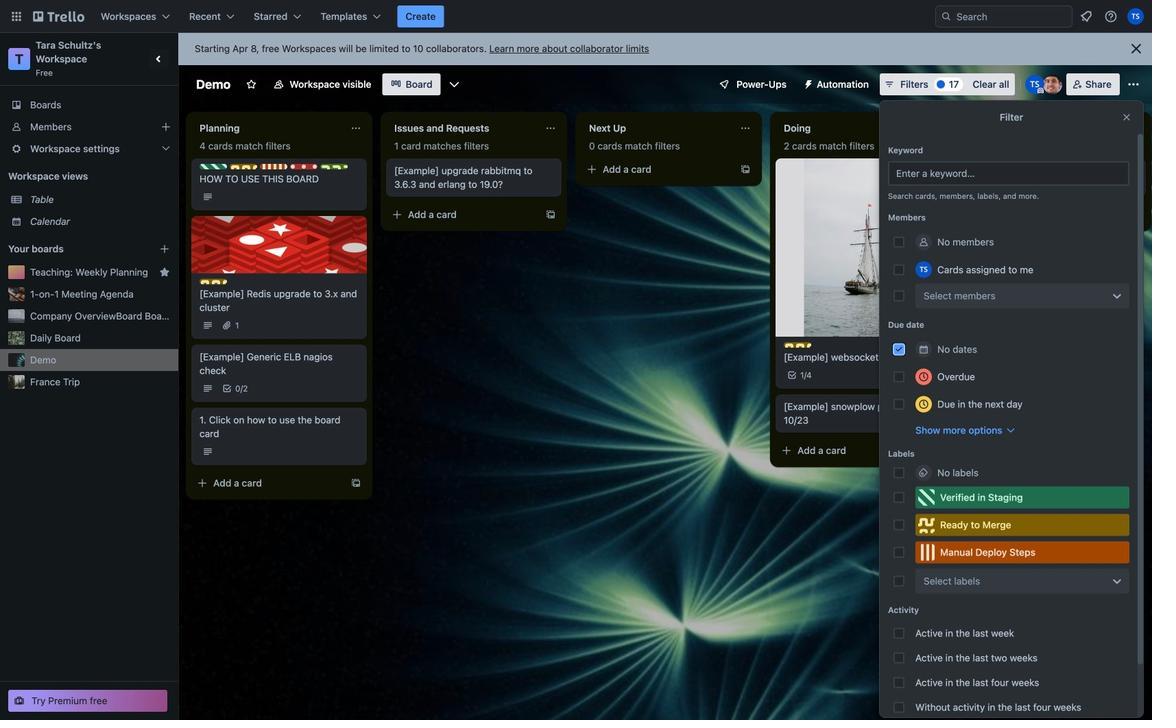 Task type: vqa. For each thing, say whether or not it's contained in the screenshot.
Create from template… icon
yes



Task type: describe. For each thing, give the bounding box(es) containing it.
1 vertical spatial create from template… image
[[351, 478, 362, 489]]

1 vertical spatial create from template… image
[[1130, 209, 1141, 220]]

color: lime, title: "secrets" element
[[320, 164, 348, 169]]

1 horizontal spatial color: green, title: "verified in staging" element
[[916, 487, 1130, 509]]

workspace navigation collapse icon image
[[150, 49, 169, 69]]

back to home image
[[33, 5, 84, 27]]

close popover image
[[1122, 112, 1133, 123]]

search image
[[941, 11, 952, 22]]

your boards with 6 items element
[[8, 241, 139, 257]]

customize views image
[[448, 78, 461, 91]]

1 vertical spatial tara schultz (taraschultz7) image
[[1025, 75, 1045, 94]]

Enter a keyword… text field
[[888, 161, 1130, 186]]

tara schultz (taraschultz7) image inside primary element
[[1128, 8, 1144, 25]]

1 horizontal spatial james peterson (jamespeterson93) image
[[1043, 75, 1062, 94]]

0 horizontal spatial create from template… image
[[740, 164, 751, 175]]

star or unstar board image
[[246, 79, 257, 90]]

Board name text field
[[189, 73, 238, 95]]

Search field
[[936, 5, 1073, 27]]

0 horizontal spatial color: orange, title: "manual deploy steps" element
[[260, 164, 287, 169]]



Task type: locate. For each thing, give the bounding box(es) containing it.
1 horizontal spatial tara schultz (taraschultz7) image
[[1128, 8, 1144, 25]]

starred icon image
[[159, 267, 170, 278]]

open information menu image
[[1104, 10, 1118, 23]]

color: red, title: "unshippable!" element
[[290, 164, 318, 169]]

this member is an admin of this board. image
[[1038, 88, 1044, 94]]

create from template… image
[[740, 164, 751, 175], [1130, 209, 1141, 220]]

0 horizontal spatial create from template… image
[[351, 478, 362, 489]]

1 horizontal spatial create from template… image
[[1130, 209, 1141, 220]]

None text field
[[191, 117, 345, 139]]

0 vertical spatial color: green, title: "verified in staging" element
[[200, 164, 227, 169]]

show menu image
[[1127, 78, 1141, 91]]

tara schultz (taraschultz7) image
[[1128, 8, 1144, 25], [1025, 75, 1045, 94]]

0 vertical spatial color: orange, title: "manual deploy steps" element
[[260, 164, 287, 169]]

1 vertical spatial color: green, title: "verified in staging" element
[[916, 487, 1130, 509]]

color: green, title: "verified in staging" element
[[200, 164, 227, 169], [916, 487, 1130, 509]]

0 notifications image
[[1078, 8, 1095, 25]]

create from template… image
[[545, 209, 556, 220], [351, 478, 362, 489]]

0 vertical spatial create from template… image
[[545, 209, 556, 220]]

james peterson (jamespeterson93) image
[[1043, 75, 1062, 94], [930, 367, 946, 383]]

0 vertical spatial create from template… image
[[740, 164, 751, 175]]

1 vertical spatial james peterson (jamespeterson93) image
[[930, 367, 946, 383]]

1 vertical spatial color: orange, title: "manual deploy steps" element
[[916, 542, 1130, 564]]

color: orange, title: "manual deploy steps" element
[[260, 164, 287, 169], [916, 542, 1130, 564]]

0 vertical spatial james peterson (jamespeterson93) image
[[1043, 75, 1062, 94]]

sm image
[[798, 73, 817, 93]]

primary element
[[0, 0, 1153, 33]]

1 horizontal spatial create from template… image
[[545, 209, 556, 220]]

0 horizontal spatial james peterson (jamespeterson93) image
[[930, 367, 946, 383]]

None text field
[[386, 117, 540, 139], [581, 117, 735, 139], [776, 117, 930, 139], [386, 117, 540, 139], [581, 117, 735, 139], [776, 117, 930, 139]]

1 horizontal spatial color: orange, title: "manual deploy steps" element
[[916, 542, 1130, 564]]

color: yellow, title: "ready to merge" element
[[230, 164, 257, 169], [200, 279, 227, 284], [784, 342, 812, 348], [916, 514, 1130, 536]]

tara schultz (taraschultz7) image
[[916, 261, 932, 278]]

0 horizontal spatial color: green, title: "verified in staging" element
[[200, 164, 227, 169]]

0 horizontal spatial tara schultz (taraschultz7) image
[[1025, 75, 1045, 94]]

0 vertical spatial tara schultz (taraschultz7) image
[[1128, 8, 1144, 25]]

add board image
[[159, 244, 170, 255]]



